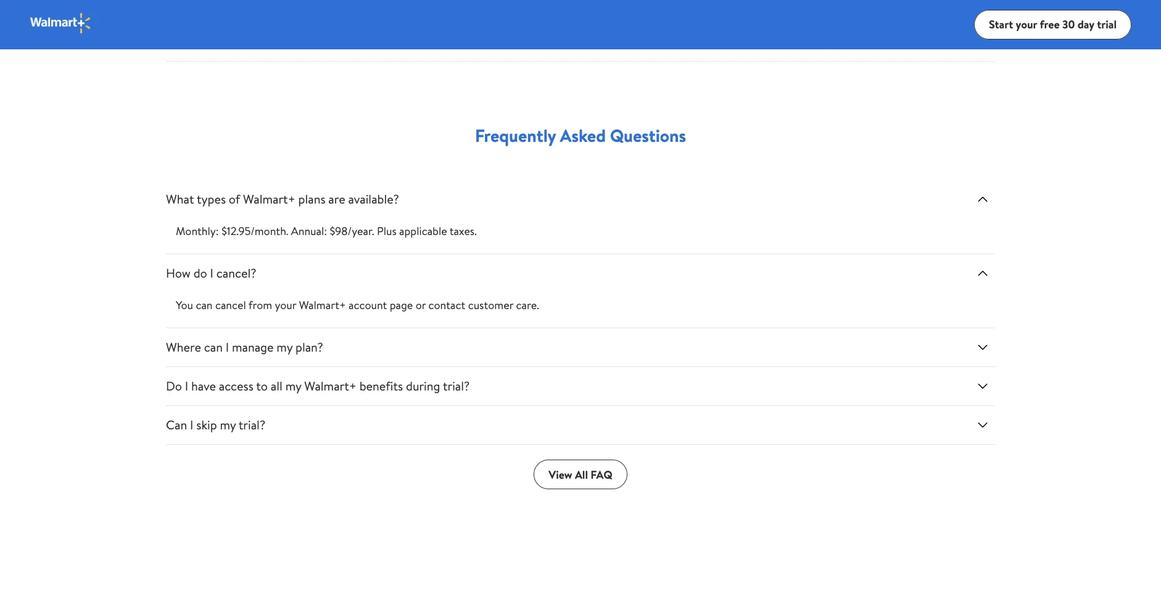 Task type: describe. For each thing, give the bounding box(es) containing it.
can i skip my trial?
[[166, 417, 266, 433]]

or
[[416, 298, 426, 313]]

what types of walmart+ plans are available?
[[166, 191, 399, 207]]

i left manage
[[226, 339, 229, 356]]

you can cancel from your walmart+ account page or contact customer care.
[[176, 298, 539, 313]]

are
[[329, 191, 346, 207]]

manage
[[232, 339, 274, 356]]

do
[[194, 265, 207, 282]]

contact
[[429, 298, 466, 313]]

trial
[[1098, 16, 1117, 32]]

view all faq
[[549, 467, 613, 482]]

available?
[[348, 191, 399, 207]]

all
[[575, 467, 588, 482]]

do i have access to all my walmart+ benefits during trial?
[[166, 378, 470, 394]]

2 vertical spatial my
[[220, 417, 236, 433]]

of
[[229, 191, 240, 207]]

how do i cancel? image
[[976, 266, 991, 281]]

0 vertical spatial walmart+
[[243, 191, 296, 207]]

start
[[990, 16, 1014, 32]]

$12.95/month.
[[222, 223, 289, 239]]

view all faq link
[[534, 460, 628, 490]]

care.
[[516, 298, 539, 313]]

you
[[176, 298, 193, 313]]

start your free 30 day trial button
[[975, 10, 1132, 40]]

start your free 30 day trial
[[990, 16, 1117, 32]]

1 vertical spatial your
[[275, 298, 297, 313]]

i right do
[[210, 265, 214, 282]]

can for you
[[196, 298, 213, 313]]

$98/year.
[[330, 223, 375, 239]]

do
[[166, 378, 182, 394]]

can i skip my trial? image
[[976, 418, 991, 433]]

faq
[[591, 467, 613, 482]]

cancel?
[[217, 265, 257, 282]]

cancel
[[215, 298, 246, 313]]

monthly:
[[176, 223, 219, 239]]

from
[[249, 298, 272, 313]]

account
[[349, 298, 387, 313]]

asked
[[560, 123, 606, 148]]

w+ image
[[30, 12, 92, 34]]

free
[[1041, 16, 1060, 32]]

plans
[[298, 191, 326, 207]]

1 vertical spatial walmart+
[[299, 298, 346, 313]]

frequently
[[475, 123, 556, 148]]



Task type: locate. For each thing, give the bounding box(es) containing it.
have
[[191, 378, 216, 394]]

1 horizontal spatial your
[[1016, 16, 1038, 32]]

1 vertical spatial my
[[286, 378, 302, 394]]

access
[[219, 378, 254, 394]]

plan?
[[296, 339, 323, 356]]

do i have access to all my walmart+ benefits during trial? image
[[976, 379, 991, 394]]

my
[[277, 339, 293, 356], [286, 378, 302, 394], [220, 417, 236, 433]]

how can i contact you for answers to other questions? image
[[976, 0, 991, 14]]

trial? right during
[[443, 378, 470, 394]]

your inside start your free 30 day trial "button"
[[1016, 16, 1038, 32]]

0 vertical spatial your
[[1016, 16, 1038, 32]]

all
[[271, 378, 283, 394]]

0 vertical spatial trial?
[[443, 378, 470, 394]]

your left free on the right top of the page
[[1016, 16, 1038, 32]]

what types of walmart+ plans are available? image
[[976, 192, 991, 207]]

2 vertical spatial walmart+
[[305, 378, 357, 394]]

skip
[[197, 417, 217, 433]]

walmart+ up the 'plan?'
[[299, 298, 346, 313]]

can
[[196, 298, 213, 313], [204, 339, 223, 356]]

0 horizontal spatial trial?
[[239, 417, 266, 433]]

benefits
[[360, 378, 403, 394]]

how do i cancel?
[[166, 265, 257, 282]]

annual:
[[291, 223, 327, 239]]

types
[[197, 191, 226, 207]]

1 vertical spatial can
[[204, 339, 223, 356]]

customer
[[468, 298, 514, 313]]

my right skip
[[220, 417, 236, 433]]

0 horizontal spatial your
[[275, 298, 297, 313]]

i
[[210, 265, 214, 282], [226, 339, 229, 356], [185, 378, 188, 394], [190, 417, 194, 433]]

my right all
[[286, 378, 302, 394]]

walmart+ right of
[[243, 191, 296, 207]]

what
[[166, 191, 194, 207]]

where can i manage my plan?
[[166, 339, 323, 356]]

trial?
[[443, 378, 470, 394], [239, 417, 266, 433]]

your
[[1016, 16, 1038, 32], [275, 298, 297, 313]]

0 vertical spatial my
[[277, 339, 293, 356]]

can right you
[[196, 298, 213, 313]]

trial? down to
[[239, 417, 266, 433]]

taxes.
[[450, 223, 477, 239]]

30
[[1063, 16, 1076, 32]]

monthly: $12.95/month. annual: $98/year. plus applicable taxes.
[[176, 223, 477, 239]]

my left the 'plan?'
[[277, 339, 293, 356]]

1 horizontal spatial trial?
[[443, 378, 470, 394]]

1 vertical spatial trial?
[[239, 417, 266, 433]]

can right 'where'
[[204, 339, 223, 356]]

can for where
[[204, 339, 223, 356]]

i left skip
[[190, 417, 194, 433]]

applicable
[[399, 223, 447, 239]]

how
[[166, 265, 191, 282]]

can
[[166, 417, 187, 433]]

during
[[406, 378, 440, 394]]

frequently asked questions
[[475, 123, 687, 148]]

to
[[256, 378, 268, 394]]

page
[[390, 298, 413, 313]]

plus
[[377, 223, 397, 239]]

walmart+ down the 'plan?'
[[305, 378, 357, 394]]

0 vertical spatial can
[[196, 298, 213, 313]]

view
[[549, 467, 573, 482]]

questions
[[610, 123, 687, 148]]

day
[[1078, 16, 1095, 32]]

walmart+
[[243, 191, 296, 207], [299, 298, 346, 313], [305, 378, 357, 394]]

your right from
[[275, 298, 297, 313]]

where can i manage my plan? image
[[976, 340, 991, 355]]

i right do on the bottom
[[185, 378, 188, 394]]

where
[[166, 339, 201, 356]]



Task type: vqa. For each thing, say whether or not it's contained in the screenshot.
Major
no



